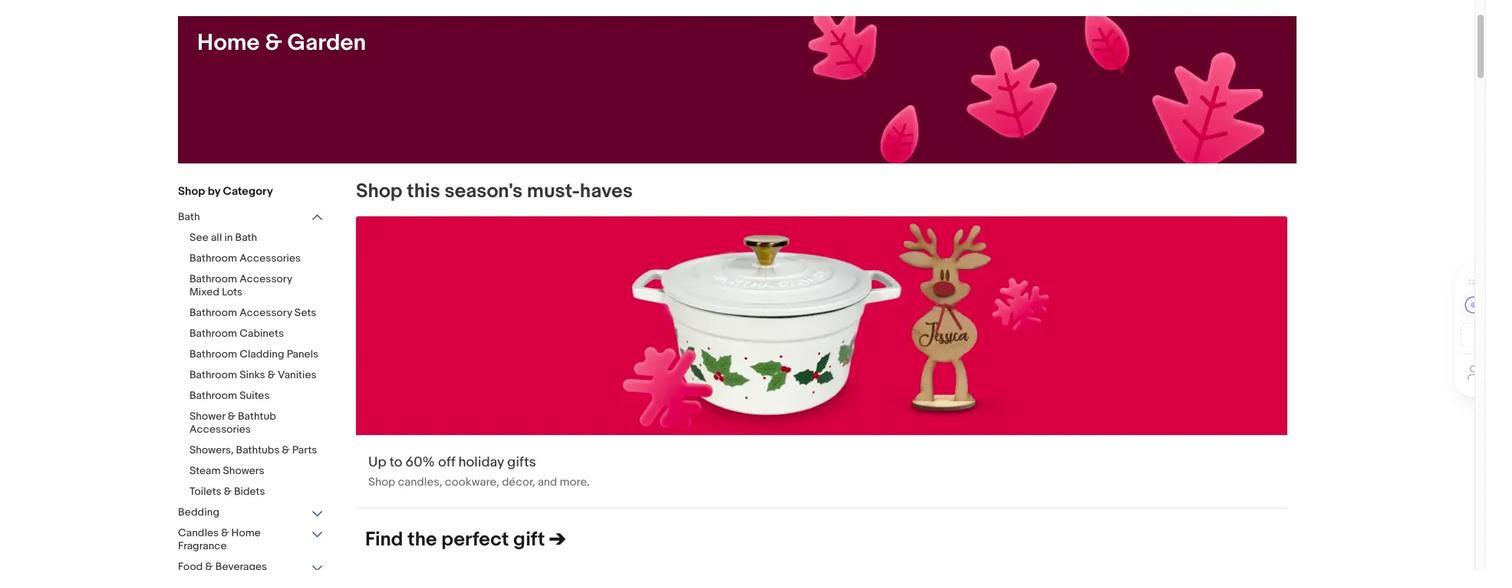 Task type: describe. For each thing, give the bounding box(es) containing it.
5 bathroom from the top
[[190, 348, 237, 361]]

showers, bathtubs & parts link
[[190, 444, 324, 458]]

shop for shop this season's must-haves
[[356, 180, 403, 203]]

gift
[[513, 528, 545, 552]]

cookware,
[[445, 475, 500, 490]]

bathroom suites link
[[190, 389, 324, 404]]

to
[[390, 455, 403, 472]]

bathroom cladding panels link
[[190, 348, 324, 362]]

none text field containing up to 60% off holiday gifts
[[356, 216, 1288, 508]]

1 vertical spatial accessories
[[190, 423, 251, 436]]

bathroom cabinets link
[[190, 327, 324, 342]]

bathroom accessory mixed lots link
[[190, 272, 324, 300]]

bidets
[[234, 485, 265, 498]]

0 vertical spatial bath
[[178, 210, 200, 223]]

2 bathroom from the top
[[190, 272, 237, 286]]

bathroom accessories link
[[190, 252, 324, 266]]

3 bathroom from the top
[[190, 306, 237, 319]]

bedding
[[178, 506, 219, 519]]

shower & bathtub accessories link
[[190, 410, 324, 438]]

and
[[538, 475, 557, 490]]

steam showers link
[[190, 464, 324, 479]]

cladding
[[240, 348, 284, 361]]

garden
[[287, 29, 366, 57]]

& left "bidets"
[[224, 485, 232, 498]]

gifts
[[507, 455, 536, 472]]

sinks
[[240, 368, 265, 381]]

1 accessory from the top
[[240, 272, 292, 286]]

shop inside up to 60% off holiday gifts shop candles, cookware, décor, and more.
[[368, 475, 395, 490]]

bath see all in bath bathroom accessories bathroom accessory mixed lots bathroom accessory sets bathroom cabinets bathroom cladding panels bathroom sinks & vanities bathroom suites shower & bathtub accessories showers, bathtubs & parts steam showers toilets & bidets bedding candles & home fragrance
[[178, 210, 319, 553]]

6 bathroom from the top
[[190, 368, 237, 381]]

0 vertical spatial accessories
[[240, 252, 301, 265]]

up
[[368, 455, 387, 472]]

décor,
[[502, 475, 535, 490]]

category
[[223, 184, 273, 199]]

haves
[[580, 180, 633, 203]]

this
[[407, 180, 440, 203]]

panels
[[287, 348, 319, 361]]

shop this season's must-haves
[[356, 180, 633, 203]]

toilets
[[190, 485, 222, 498]]

toilets & bidets link
[[190, 485, 324, 500]]

candles
[[178, 527, 219, 540]]

4 bathroom from the top
[[190, 327, 237, 340]]

the
[[408, 528, 437, 552]]

suites
[[240, 389, 270, 402]]

holiday
[[459, 455, 504, 472]]



Task type: vqa. For each thing, say whether or not it's contained in the screenshot.
Candles & Home Fragrance dropdown button
yes



Task type: locate. For each thing, give the bounding box(es) containing it.
accessory up "cabinets" at left
[[240, 306, 292, 319]]

mixed
[[190, 286, 220, 299]]

➔
[[550, 528, 566, 552]]

sets
[[295, 306, 317, 319]]

1 bathroom from the top
[[190, 252, 237, 265]]

& left garden on the top of page
[[265, 29, 282, 57]]

bathtub
[[238, 410, 276, 423]]

home
[[197, 29, 260, 57], [231, 527, 261, 540]]

vanities
[[278, 368, 317, 381]]

bath right in
[[235, 231, 257, 244]]

& left parts
[[282, 444, 290, 457]]

find
[[365, 528, 403, 552]]

shop by category
[[178, 184, 273, 199]]

& right candles on the left bottom of page
[[221, 527, 229, 540]]

shop left this
[[356, 180, 403, 203]]

2 accessory from the top
[[240, 306, 292, 319]]

bedding button
[[178, 506, 324, 520]]

& right the sinks
[[268, 368, 275, 381]]

parts
[[292, 444, 317, 457]]

shop
[[356, 180, 403, 203], [178, 184, 205, 199], [368, 475, 395, 490]]

60%
[[406, 455, 435, 472]]

showers
[[223, 464, 265, 477]]

1 vertical spatial home
[[231, 527, 261, 540]]

bathtubs
[[236, 444, 280, 457]]

candles,
[[398, 475, 443, 490]]

accessory down bathroom accessories link
[[240, 272, 292, 286]]

fragrance
[[178, 540, 227, 553]]

off
[[438, 455, 456, 472]]

season's
[[445, 180, 523, 203]]

more.
[[560, 475, 590, 490]]

accessories down see all in bath link
[[240, 252, 301, 265]]

& right "shower"
[[228, 410, 236, 423]]

perfect
[[442, 528, 509, 552]]

accessories
[[240, 252, 301, 265], [190, 423, 251, 436]]

accessory
[[240, 272, 292, 286], [240, 306, 292, 319]]

by
[[208, 184, 220, 199]]

steam
[[190, 464, 221, 477]]

shop left 'by'
[[178, 184, 205, 199]]

None text field
[[356, 216, 1288, 508]]

home inside bath see all in bath bathroom accessories bathroom accessory mixed lots bathroom accessory sets bathroom cabinets bathroom cladding panels bathroom sinks & vanities bathroom suites shower & bathtub accessories showers, bathtubs & parts steam showers toilets & bidets bedding candles & home fragrance
[[231, 527, 261, 540]]

0 vertical spatial home
[[197, 29, 260, 57]]

in
[[224, 231, 233, 244]]

1 vertical spatial bath
[[235, 231, 257, 244]]

accessories up showers,
[[190, 423, 251, 436]]

0 horizontal spatial bath
[[178, 210, 200, 223]]

main content containing shop this season's must-haves
[[347, 180, 1297, 570]]

must-
[[527, 180, 580, 203]]

find the perfect gift ➔
[[365, 528, 566, 552]]

0 vertical spatial accessory
[[240, 272, 292, 286]]

bath button
[[178, 210, 324, 225]]

lots
[[222, 286, 243, 299]]

bathroom accessory sets link
[[190, 306, 324, 321]]

1 horizontal spatial bath
[[235, 231, 257, 244]]

candles & home fragrance button
[[178, 527, 324, 554]]

see all in bath link
[[190, 231, 324, 246]]

shower
[[190, 410, 225, 423]]

up to 60% off holiday gifts shop candles, cookware, décor, and more.
[[368, 455, 590, 490]]

bath
[[178, 210, 200, 223], [235, 231, 257, 244]]

home & garden
[[197, 29, 366, 57]]

see
[[190, 231, 209, 244]]

showers,
[[190, 444, 234, 457]]

all
[[211, 231, 222, 244]]

&
[[265, 29, 282, 57], [268, 368, 275, 381], [228, 410, 236, 423], [282, 444, 290, 457], [224, 485, 232, 498], [221, 527, 229, 540]]

main content
[[347, 180, 1297, 570]]

shop down up
[[368, 475, 395, 490]]

bathroom sinks & vanities link
[[190, 368, 324, 383]]

bath up see
[[178, 210, 200, 223]]

1 vertical spatial accessory
[[240, 306, 292, 319]]

7 bathroom from the top
[[190, 389, 237, 402]]

shop for shop by category
[[178, 184, 205, 199]]

cabinets
[[240, 327, 284, 340]]

bathroom
[[190, 252, 237, 265], [190, 272, 237, 286], [190, 306, 237, 319], [190, 327, 237, 340], [190, 348, 237, 361], [190, 368, 237, 381], [190, 389, 237, 402]]



